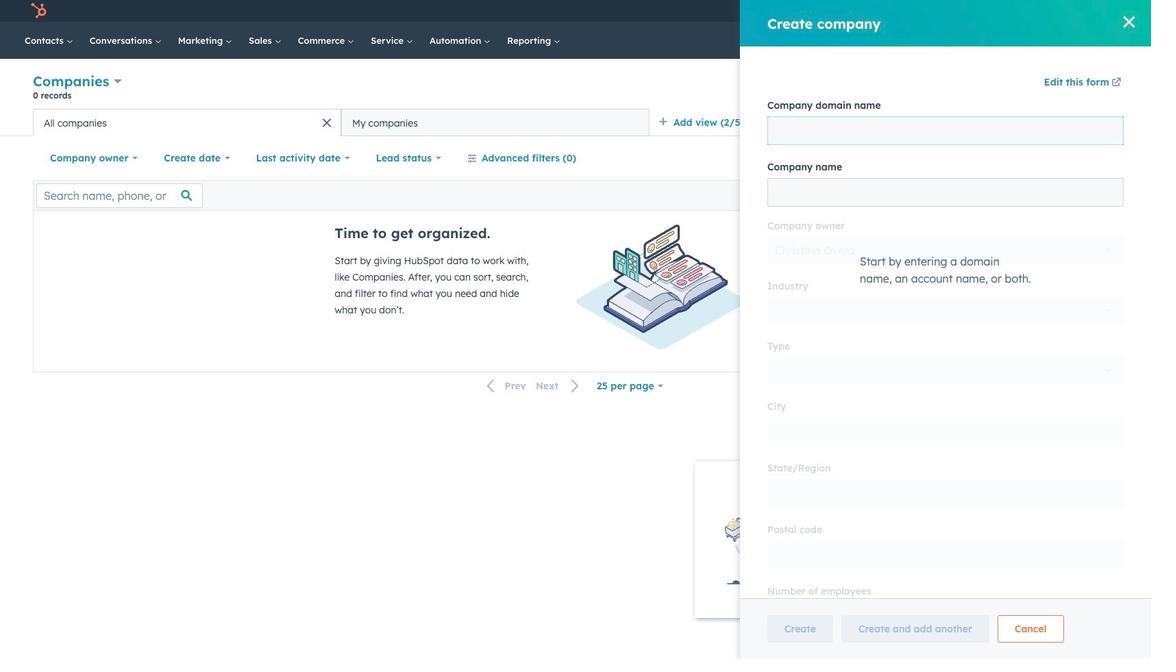 Task type: describe. For each thing, give the bounding box(es) containing it.
christina overa image
[[1056, 5, 1069, 17]]

Search HubSpot search field
[[959, 29, 1103, 52]]

marketplaces image
[[953, 6, 965, 19]]



Task type: locate. For each thing, give the bounding box(es) containing it.
Search name, phone, or domain search field
[[36, 183, 203, 208]]

pagination navigation
[[479, 377, 588, 396]]

menu
[[853, 0, 1135, 22]]

banner
[[33, 70, 1118, 109]]

close image
[[1113, 480, 1124, 491]]



Task type: vqa. For each thing, say whether or not it's contained in the screenshot.
first caret image
no



